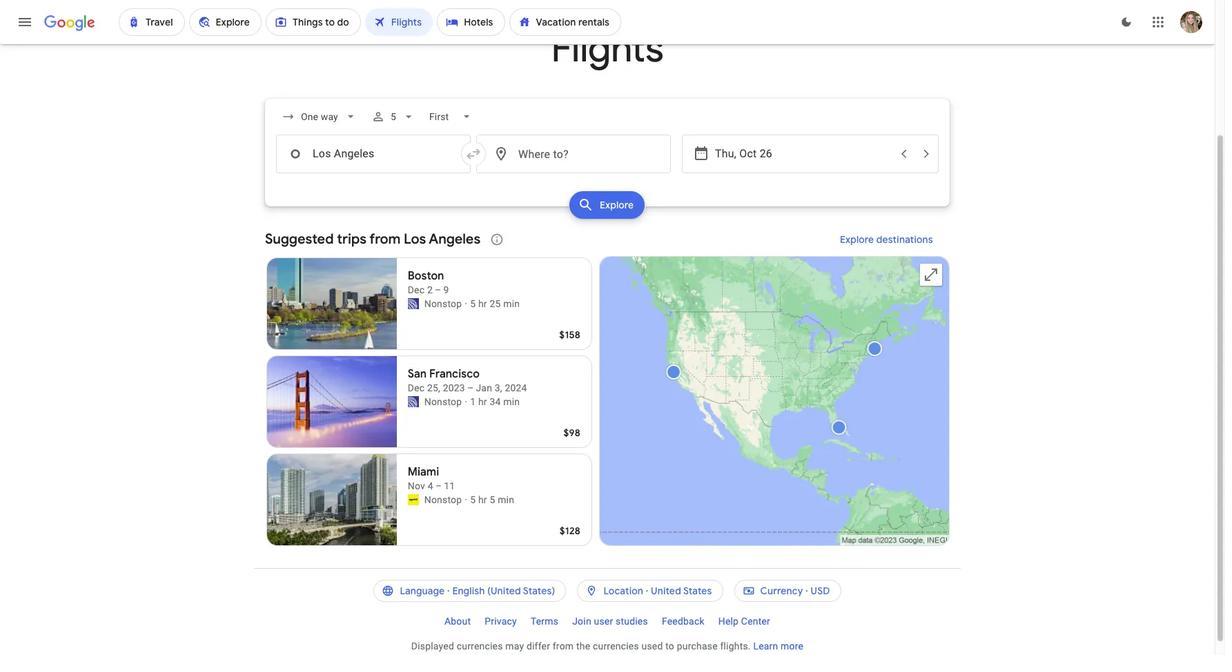 Task type: locate. For each thing, give the bounding box(es) containing it.
$128
[[560, 525, 580, 537]]

currencies
[[457, 641, 503, 652], [593, 641, 639, 652]]

feedback link
[[655, 610, 711, 632]]

differ
[[527, 641, 550, 652]]

1 vertical spatial hr
[[478, 396, 487, 407]]

1 horizontal spatial currencies
[[593, 641, 639, 652]]

explore down where to? text box
[[600, 199, 634, 211]]

currency
[[760, 585, 803, 597]]

change appearance image
[[1110, 6, 1143, 39]]

los
[[404, 231, 426, 248]]

nonstop
[[424, 298, 462, 309], [424, 396, 462, 407], [424, 494, 462, 505]]

currencies down join user studies
[[593, 641, 639, 652]]

the
[[576, 641, 590, 652]]

explore for explore destinations
[[840, 233, 874, 246]]

min
[[503, 298, 520, 309], [503, 396, 520, 407], [498, 494, 514, 505]]

hr
[[478, 298, 487, 309], [478, 396, 487, 407], [478, 494, 487, 505]]

4 – 11
[[428, 480, 455, 491]]

1 vertical spatial min
[[503, 396, 520, 407]]

miami nov 4 – 11
[[408, 465, 455, 491]]

5
[[391, 111, 396, 122], [470, 298, 476, 309], [470, 494, 476, 505], [490, 494, 495, 505]]

0 vertical spatial min
[[503, 298, 520, 309]]

miami
[[408, 465, 439, 479]]

location
[[604, 585, 643, 597]]

dec up united image
[[408, 284, 425, 295]]

nonstop down 2 – 9
[[424, 298, 462, 309]]

5 button
[[366, 100, 421, 133]]

used
[[642, 641, 663, 652]]

explore
[[600, 199, 634, 211], [840, 233, 874, 246]]

nov
[[408, 480, 425, 491]]

may
[[505, 641, 524, 652]]

2 vertical spatial min
[[498, 494, 514, 505]]

0 vertical spatial dec
[[408, 284, 425, 295]]

1 hr from the top
[[478, 298, 487, 309]]

$98
[[564, 427, 580, 439]]

states)
[[523, 585, 555, 597]]

min for miami
[[498, 494, 514, 505]]

1
[[470, 396, 476, 407]]

5 inside popup button
[[391, 111, 396, 122]]

from
[[369, 231, 401, 248], [553, 641, 574, 652]]

about link
[[438, 610, 478, 632]]

join user studies
[[572, 616, 648, 627]]

2 vertical spatial nonstop
[[424, 494, 462, 505]]

0 horizontal spatial explore
[[600, 199, 634, 211]]

terms link
[[524, 610, 565, 632]]

learn more link
[[753, 641, 804, 652]]

displayed currencies may differ from the currencies used to purchase flights. learn more
[[411, 641, 804, 652]]

1 vertical spatial from
[[553, 641, 574, 652]]

explore left destinations
[[840, 233, 874, 246]]

0 vertical spatial explore
[[600, 199, 634, 211]]

0 vertical spatial nonstop
[[424, 298, 462, 309]]

english (united states)
[[452, 585, 555, 597]]

from left los
[[369, 231, 401, 248]]

0 vertical spatial  image
[[465, 395, 467, 409]]

 image for miami
[[465, 493, 467, 507]]

from left the
[[553, 641, 574, 652]]

from inside region
[[369, 231, 401, 248]]

united states
[[651, 585, 712, 597]]

language
[[400, 585, 445, 597]]

None text field
[[276, 135, 471, 173]]

0 vertical spatial hr
[[478, 298, 487, 309]]

Flight search field
[[254, 99, 961, 223]]

trips
[[337, 231, 366, 248]]

2  image from the top
[[465, 493, 467, 507]]

1 vertical spatial  image
[[465, 493, 467, 507]]

to
[[666, 641, 674, 652]]

1 nonstop from the top
[[424, 298, 462, 309]]

0 horizontal spatial currencies
[[457, 641, 503, 652]]

None field
[[276, 104, 363, 129], [424, 104, 479, 129], [276, 104, 363, 129], [424, 104, 479, 129]]

dec inside boston dec 2 – 9
[[408, 284, 425, 295]]

(united
[[487, 585, 521, 597]]

destinations
[[877, 233, 933, 246]]

2 dec from the top
[[408, 382, 425, 393]]

1 vertical spatial dec
[[408, 382, 425, 393]]

francisco
[[429, 367, 480, 381]]

2 – 9
[[427, 284, 449, 295]]

dec
[[408, 284, 425, 295], [408, 382, 425, 393]]

terms
[[531, 616, 559, 627]]

studies
[[616, 616, 648, 627]]

currencies down privacy link
[[457, 641, 503, 652]]

3 nonstop from the top
[[424, 494, 462, 505]]

user
[[594, 616, 613, 627]]

1 vertical spatial explore
[[840, 233, 874, 246]]

privacy link
[[478, 610, 524, 632]]

nonstop down 25,
[[424, 396, 462, 407]]

5 for 5
[[391, 111, 396, 122]]

hr for boston
[[478, 298, 487, 309]]

2024
[[505, 382, 527, 393]]

states
[[683, 585, 712, 597]]

suggested trips from los angeles region
[[265, 223, 950, 551]]

0 vertical spatial from
[[369, 231, 401, 248]]

explore destinations button
[[824, 223, 950, 256]]

1 dec from the top
[[408, 284, 425, 295]]

explore inside button
[[600, 199, 634, 211]]

nonstop for dec
[[424, 298, 462, 309]]

1 vertical spatial nonstop
[[424, 396, 462, 407]]

2 nonstop from the top
[[424, 396, 462, 407]]

1 horizontal spatial explore
[[840, 233, 874, 246]]

 image
[[465, 395, 467, 409], [465, 493, 467, 507]]

boston
[[408, 269, 444, 283]]

suggested trips from los angeles
[[265, 231, 481, 248]]

san francisco dec 25, 2023 – jan 3, 2024
[[408, 367, 527, 393]]

explore inside button
[[840, 233, 874, 246]]

 image
[[465, 297, 467, 311]]

98 US dollars text field
[[564, 427, 580, 439]]

2 vertical spatial hr
[[478, 494, 487, 505]]

united image
[[408, 298, 419, 309]]

3 hr from the top
[[478, 494, 487, 505]]

1  image from the top
[[465, 395, 467, 409]]

 image left 1
[[465, 395, 467, 409]]

1 horizontal spatial from
[[553, 641, 574, 652]]

0 horizontal spatial from
[[369, 231, 401, 248]]

 image left 5 hr 5 min
[[465, 493, 467, 507]]

nonstop down 4 – 11
[[424, 494, 462, 505]]

2 hr from the top
[[478, 396, 487, 407]]

dec down san
[[408, 382, 425, 393]]



Task type: vqa. For each thing, say whether or not it's contained in the screenshot.
the topmost $98 round trip
no



Task type: describe. For each thing, give the bounding box(es) containing it.
explore button
[[570, 191, 645, 219]]

128 US dollars text field
[[560, 525, 580, 537]]

5 for 5 hr 5 min
[[470, 494, 476, 505]]

suggested
[[265, 231, 334, 248]]

hr for miami
[[478, 494, 487, 505]]

2 currencies from the left
[[593, 641, 639, 652]]

united
[[651, 585, 681, 597]]

flights.
[[720, 641, 751, 652]]

help
[[718, 616, 739, 627]]

2023 – jan
[[443, 382, 492, 393]]

usd
[[811, 585, 830, 597]]

$158
[[559, 329, 580, 341]]

about
[[444, 616, 471, 627]]

join
[[572, 616, 591, 627]]

united image
[[408, 396, 419, 407]]

1 hr 34 min
[[470, 396, 520, 407]]

dec inside san francisco dec 25, 2023 – jan 3, 2024
[[408, 382, 425, 393]]

25
[[490, 298, 501, 309]]

san
[[408, 367, 427, 381]]

1 currencies from the left
[[457, 641, 503, 652]]

 image for san francisco
[[465, 395, 467, 409]]

displayed
[[411, 641, 454, 652]]

privacy
[[485, 616, 517, 627]]

spirit image
[[408, 494, 419, 505]]

5 hr 5 min
[[470, 494, 514, 505]]

explore for explore
[[600, 199, 634, 211]]

feedback
[[662, 616, 705, 627]]

34
[[490, 396, 501, 407]]

5 for 5 hr 25 min
[[470, 298, 476, 309]]

Where to? text field
[[476, 135, 671, 173]]

help center link
[[711, 610, 777, 632]]

more
[[781, 641, 804, 652]]

purchase
[[677, 641, 718, 652]]

nonstop for francisco
[[424, 396, 462, 407]]

main menu image
[[17, 14, 33, 30]]

join user studies link
[[565, 610, 655, 632]]

flights
[[551, 24, 664, 73]]

3,
[[495, 382, 502, 393]]

5 hr 25 min
[[470, 298, 520, 309]]

boston dec 2 – 9
[[408, 269, 449, 295]]

nonstop for nov
[[424, 494, 462, 505]]

min for san francisco
[[503, 396, 520, 407]]

hr for san francisco
[[478, 396, 487, 407]]

explore destinations
[[840, 233, 933, 246]]

158 US dollars text field
[[559, 329, 580, 341]]

Departure text field
[[715, 135, 892, 173]]

25,
[[427, 382, 440, 393]]

angeles
[[429, 231, 481, 248]]

english
[[452, 585, 485, 597]]

help center
[[718, 616, 770, 627]]

min for boston
[[503, 298, 520, 309]]

learn
[[753, 641, 778, 652]]

center
[[741, 616, 770, 627]]



